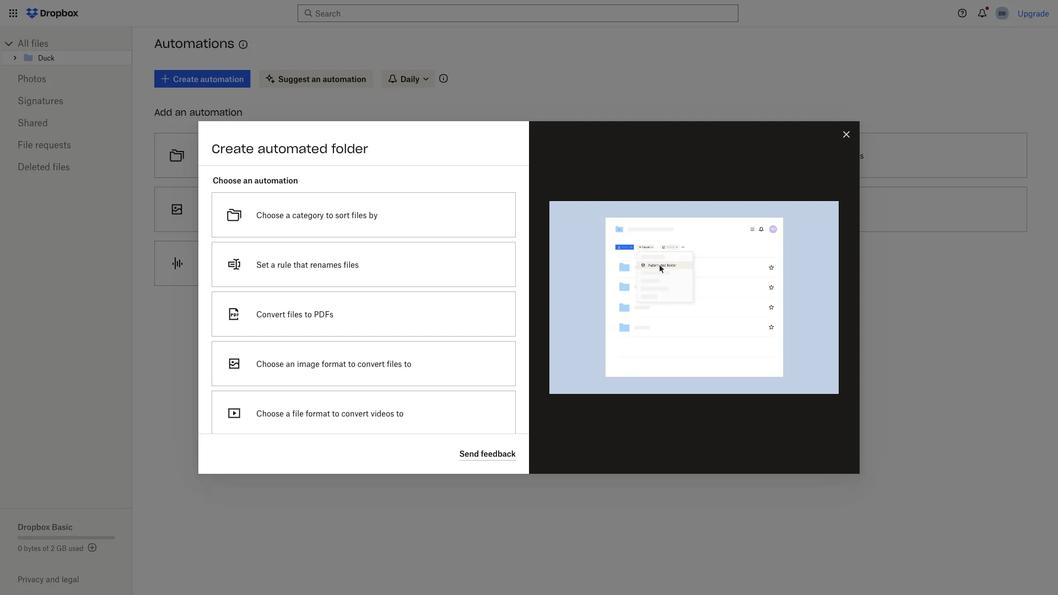 Task type: describe. For each thing, give the bounding box(es) containing it.
sort inside button
[[278, 151, 292, 160]]

upgrade link
[[1018, 9, 1050, 18]]

files inside unzip files "button"
[[811, 205, 826, 214]]

unzip files button
[[738, 183, 1032, 237]]

used
[[69, 545, 84, 553]]

requests
[[35, 140, 71, 150]]

2 horizontal spatial file
[[529, 205, 541, 214]]

send feedback button
[[460, 448, 516, 461]]

files inside "deleted files" link
[[53, 162, 70, 172]]

add an automation
[[154, 107, 243, 118]]

create
[[212, 141, 254, 157]]

set inside button
[[493, 151, 506, 160]]

renames inside button
[[547, 151, 579, 160]]

privacy and legal link
[[18, 575, 132, 585]]

set a rule that renames files inside button
[[493, 151, 596, 160]]

gb
[[56, 545, 67, 553]]

send
[[460, 449, 479, 459]]

deleted files
[[18, 162, 70, 172]]

global header element
[[0, 0, 1059, 27]]

category inside create automated folder dialog
[[293, 210, 324, 220]]

convert inside button
[[787, 151, 816, 160]]

automated
[[258, 141, 328, 157]]

all files
[[18, 38, 49, 49]]

set a rule that renames files inside create automated folder dialog
[[256, 260, 359, 269]]

get more space image
[[86, 542, 99, 555]]

add
[[154, 107, 172, 118]]

files inside 'choose a file format to convert audio files to' button
[[336, 259, 351, 268]]

create automated folder
[[212, 141, 369, 157]]

for example, sort files by date created, keyword, or other categories element
[[550, 201, 840, 394]]

choose a file format to convert videos to inside create automated folder dialog
[[256, 409, 404, 418]]

signatures link
[[18, 90, 115, 112]]

files inside convert files to pdfs button
[[818, 151, 834, 160]]

automation for add an automation
[[190, 107, 243, 118]]

set inside create automated folder dialog
[[256, 260, 269, 269]]

videos inside button
[[608, 205, 631, 214]]

add an automation main content
[[150, 62, 1059, 596]]

file requests
[[18, 140, 71, 150]]

an inside button
[[229, 205, 238, 214]]

privacy
[[18, 575, 44, 585]]

convert files to pdfs inside button
[[787, 151, 865, 160]]

videos inside create automated folder dialog
[[371, 409, 394, 418]]

image inside button
[[240, 205, 263, 214]]

choose an image format to convert files to inside create automated folder dialog
[[256, 359, 412, 369]]

convert files to pdfs button
[[738, 129, 1032, 183]]

of
[[43, 545, 49, 553]]

choose a file format to convert audio files to button
[[150, 237, 444, 291]]

0 horizontal spatial file
[[235, 259, 246, 268]]

2
[[51, 545, 55, 553]]

audio
[[314, 259, 334, 268]]

by inside create automated folder dialog
[[369, 210, 378, 220]]

all files link
[[18, 37, 132, 50]]

automations
[[154, 36, 235, 51]]

create automated folder dialog
[[199, 121, 860, 540]]

rule inside button
[[514, 151, 528, 160]]

photos link
[[18, 68, 115, 90]]

0 bytes of 2 gb used
[[18, 545, 84, 553]]



Task type: vqa. For each thing, say whether or not it's contained in the screenshot.
the leftmost 'Renames'
yes



Task type: locate. For each thing, give the bounding box(es) containing it.
1 vertical spatial that
[[294, 260, 308, 269]]

choose a file format to convert videos to button
[[444, 183, 738, 237]]

1 vertical spatial convert
[[256, 310, 285, 319]]

automation inside create automated folder dialog
[[255, 176, 298, 185]]

a
[[229, 151, 233, 160], [508, 151, 512, 160], [523, 205, 527, 214], [286, 210, 290, 220], [229, 259, 233, 268], [271, 260, 275, 269], [286, 409, 290, 418]]

choose an image format to convert files to
[[199, 205, 354, 214], [256, 359, 412, 369]]

dropbox basic
[[18, 523, 73, 532]]

choose a category to sort files by up 'choose an automation'
[[199, 151, 321, 160]]

choose a category to sort files by
[[199, 151, 321, 160], [256, 210, 378, 220]]

1 vertical spatial image
[[297, 359, 320, 369]]

format
[[265, 205, 289, 214], [543, 205, 567, 214], [249, 259, 273, 268], [322, 359, 346, 369], [306, 409, 330, 418]]

convert down choose a file format to convert audio files to
[[256, 310, 285, 319]]

0 horizontal spatial pdfs
[[314, 310, 334, 319]]

pdfs inside button
[[845, 151, 865, 160]]

rule
[[514, 151, 528, 160], [277, 260, 292, 269]]

convert
[[300, 205, 328, 214], [578, 205, 606, 214], [284, 259, 312, 268], [358, 359, 385, 369], [342, 409, 369, 418]]

renames inside create automated folder dialog
[[310, 260, 342, 269]]

to
[[269, 151, 276, 160], [836, 151, 843, 160], [291, 205, 298, 214], [347, 205, 354, 214], [569, 205, 576, 214], [633, 205, 641, 214], [326, 210, 333, 220], [275, 259, 282, 268], [353, 259, 361, 268], [305, 310, 312, 319], [348, 359, 356, 369], [404, 359, 412, 369], [332, 409, 340, 418], [397, 409, 404, 418]]

0 vertical spatial that
[[530, 151, 545, 160]]

and
[[46, 575, 60, 585]]

deleted
[[18, 162, 50, 172]]

file
[[18, 140, 33, 150]]

an
[[175, 107, 187, 118], [243, 176, 253, 185], [229, 205, 238, 214], [286, 359, 295, 369]]

1 vertical spatial rule
[[277, 260, 292, 269]]

0 vertical spatial pdfs
[[845, 151, 865, 160]]

image
[[240, 205, 263, 214], [297, 359, 320, 369]]

0 vertical spatial file
[[529, 205, 541, 214]]

1 vertical spatial choose an image format to convert files to
[[256, 359, 412, 369]]

choose a category to sort files by inside button
[[199, 151, 321, 160]]

shared
[[18, 117, 48, 128]]

send feedback
[[460, 449, 516, 459]]

1 vertical spatial renames
[[310, 260, 342, 269]]

0 horizontal spatial that
[[294, 260, 308, 269]]

choose a category to sort files by button
[[150, 129, 444, 183]]

set
[[493, 151, 506, 160], [256, 260, 269, 269]]

0 horizontal spatial sort
[[278, 151, 292, 160]]

0 horizontal spatial convert
[[256, 310, 285, 319]]

0 horizontal spatial automation
[[190, 107, 243, 118]]

2 vertical spatial file
[[293, 409, 304, 418]]

0 vertical spatial choose a file format to convert videos to
[[493, 205, 641, 214]]

files
[[31, 38, 49, 49], [295, 151, 310, 160], [581, 151, 596, 160], [818, 151, 834, 160], [53, 162, 70, 172], [330, 205, 345, 214], [811, 205, 826, 214], [352, 210, 367, 220], [336, 259, 351, 268], [344, 260, 359, 269], [288, 310, 303, 319], [387, 359, 402, 369]]

choose a file format to convert videos to
[[493, 205, 641, 214], [256, 409, 404, 418]]

files inside the all files 'link'
[[31, 38, 49, 49]]

pdfs inside create automated folder dialog
[[314, 310, 334, 319]]

category inside button
[[235, 151, 267, 160]]

to inside button
[[836, 151, 843, 160]]

0
[[18, 545, 22, 553]]

0 horizontal spatial videos
[[371, 409, 394, 418]]

1 vertical spatial pdfs
[[314, 310, 334, 319]]

1 horizontal spatial that
[[530, 151, 545, 160]]

automation for choose an automation
[[255, 176, 298, 185]]

1 vertical spatial set a rule that renames files
[[256, 260, 359, 269]]

automation up create in the left of the page
[[190, 107, 243, 118]]

dropbox logo - go to the homepage image
[[22, 4, 82, 22]]

choose a category to sort files by inside create automated folder dialog
[[256, 210, 378, 220]]

1 horizontal spatial pdfs
[[845, 151, 865, 160]]

category
[[235, 151, 267, 160], [293, 210, 324, 220]]

videos
[[608, 205, 631, 214], [371, 409, 394, 418]]

sort inside create automated folder dialog
[[336, 210, 350, 220]]

1 horizontal spatial set a rule that renames files
[[493, 151, 596, 160]]

1 horizontal spatial file
[[293, 409, 304, 418]]

by
[[312, 151, 321, 160], [369, 210, 378, 220]]

1 horizontal spatial renames
[[547, 151, 579, 160]]

0 horizontal spatial set a rule that renames files
[[256, 260, 359, 269]]

all
[[18, 38, 29, 49]]

category up 'choose a file format to convert audio files to' button
[[293, 210, 324, 220]]

deleted files link
[[18, 156, 115, 178]]

rule inside create automated folder dialog
[[277, 260, 292, 269]]

folder
[[332, 141, 369, 157]]

legal
[[62, 575, 79, 585]]

sort
[[278, 151, 292, 160], [336, 210, 350, 220]]

0 horizontal spatial set
[[256, 260, 269, 269]]

set a rule that renames files button
[[444, 129, 738, 183]]

1 horizontal spatial choose a file format to convert videos to
[[493, 205, 641, 214]]

0 vertical spatial rule
[[514, 151, 528, 160]]

all files tree
[[2, 37, 132, 66]]

unzip
[[787, 205, 809, 214]]

0 vertical spatial videos
[[608, 205, 631, 214]]

1 horizontal spatial sort
[[336, 210, 350, 220]]

unzip files
[[787, 205, 826, 214]]

file inside create automated folder dialog
[[293, 409, 304, 418]]

1 horizontal spatial category
[[293, 210, 324, 220]]

dropbox
[[18, 523, 50, 532]]

1 vertical spatial by
[[369, 210, 378, 220]]

1 vertical spatial file
[[235, 259, 246, 268]]

0 horizontal spatial category
[[235, 151, 267, 160]]

choose
[[199, 151, 227, 160], [213, 176, 242, 185], [199, 205, 227, 214], [493, 205, 521, 214], [256, 210, 284, 220], [199, 259, 227, 268], [256, 359, 284, 369], [256, 409, 284, 418]]

1 vertical spatial videos
[[371, 409, 394, 418]]

file
[[529, 205, 541, 214], [235, 259, 246, 268], [293, 409, 304, 418]]

0 vertical spatial automation
[[190, 107, 243, 118]]

0 vertical spatial convert
[[787, 151, 816, 160]]

1 horizontal spatial videos
[[608, 205, 631, 214]]

image inside create automated folder dialog
[[297, 359, 320, 369]]

1 vertical spatial sort
[[336, 210, 350, 220]]

click to watch a demo video image
[[237, 38, 250, 51]]

convert files to pdfs
[[787, 151, 865, 160], [256, 310, 334, 319]]

signatures
[[18, 95, 63, 106]]

1 vertical spatial choose a category to sort files by
[[256, 210, 378, 220]]

choose a file format to convert audio files to
[[199, 259, 361, 268]]

0 horizontal spatial choose a file format to convert videos to
[[256, 409, 404, 418]]

0 horizontal spatial by
[[312, 151, 321, 160]]

0 vertical spatial category
[[235, 151, 267, 160]]

automation inside main content
[[190, 107, 243, 118]]

files inside 'set a rule that renames files' button
[[581, 151, 596, 160]]

1 horizontal spatial set
[[493, 151, 506, 160]]

0 vertical spatial choose a category to sort files by
[[199, 151, 321, 160]]

0 vertical spatial sort
[[278, 151, 292, 160]]

privacy and legal
[[18, 575, 79, 585]]

that
[[530, 151, 545, 160], [294, 260, 308, 269]]

choose a file format to convert videos to inside button
[[493, 205, 641, 214]]

basic
[[52, 523, 73, 532]]

1 horizontal spatial rule
[[514, 151, 528, 160]]

choose an image format to convert files to button
[[150, 183, 444, 237]]

0 vertical spatial convert files to pdfs
[[787, 151, 865, 160]]

that inside create automated folder dialog
[[294, 260, 308, 269]]

1 horizontal spatial automation
[[255, 176, 298, 185]]

renames
[[547, 151, 579, 160], [310, 260, 342, 269]]

1 vertical spatial choose a file format to convert videos to
[[256, 409, 404, 418]]

convert
[[787, 151, 816, 160], [256, 310, 285, 319]]

0 vertical spatial set
[[493, 151, 506, 160]]

choose a category to sort files by up audio
[[256, 210, 378, 220]]

convert up unzip
[[787, 151, 816, 160]]

0 vertical spatial renames
[[547, 151, 579, 160]]

1 horizontal spatial convert
[[787, 151, 816, 160]]

1 vertical spatial convert files to pdfs
[[256, 310, 334, 319]]

1 horizontal spatial convert files to pdfs
[[787, 151, 865, 160]]

photos
[[18, 73, 46, 84]]

automation down create automated folder
[[255, 176, 298, 185]]

0 vertical spatial image
[[240, 205, 263, 214]]

1 horizontal spatial by
[[369, 210, 378, 220]]

0 horizontal spatial image
[[240, 205, 263, 214]]

that inside button
[[530, 151, 545, 160]]

1 vertical spatial set
[[256, 260, 269, 269]]

1 vertical spatial category
[[293, 210, 324, 220]]

feedback
[[481, 449, 516, 459]]

choose an automation
[[213, 176, 298, 185]]

files inside choose a category to sort files by button
[[295, 151, 310, 160]]

1 horizontal spatial image
[[297, 359, 320, 369]]

1 vertical spatial automation
[[255, 176, 298, 185]]

automation
[[190, 107, 243, 118], [255, 176, 298, 185]]

by inside button
[[312, 151, 321, 160]]

files inside choose an image format to convert files to button
[[330, 205, 345, 214]]

0 horizontal spatial renames
[[310, 260, 342, 269]]

0 vertical spatial choose an image format to convert files to
[[199, 205, 354, 214]]

set a rule that renames files
[[493, 151, 596, 160], [256, 260, 359, 269]]

0 vertical spatial by
[[312, 151, 321, 160]]

file requests link
[[18, 134, 115, 156]]

upgrade
[[1018, 9, 1050, 18]]

pdfs
[[845, 151, 865, 160], [314, 310, 334, 319]]

0 horizontal spatial rule
[[277, 260, 292, 269]]

convert files to pdfs inside create automated folder dialog
[[256, 310, 334, 319]]

bytes
[[24, 545, 41, 553]]

shared link
[[18, 112, 115, 134]]

0 vertical spatial set a rule that renames files
[[493, 151, 596, 160]]

0 horizontal spatial convert files to pdfs
[[256, 310, 334, 319]]

choose an image format to convert files to inside button
[[199, 205, 354, 214]]

convert inside create automated folder dialog
[[256, 310, 285, 319]]

category up 'choose an automation'
[[235, 151, 267, 160]]



